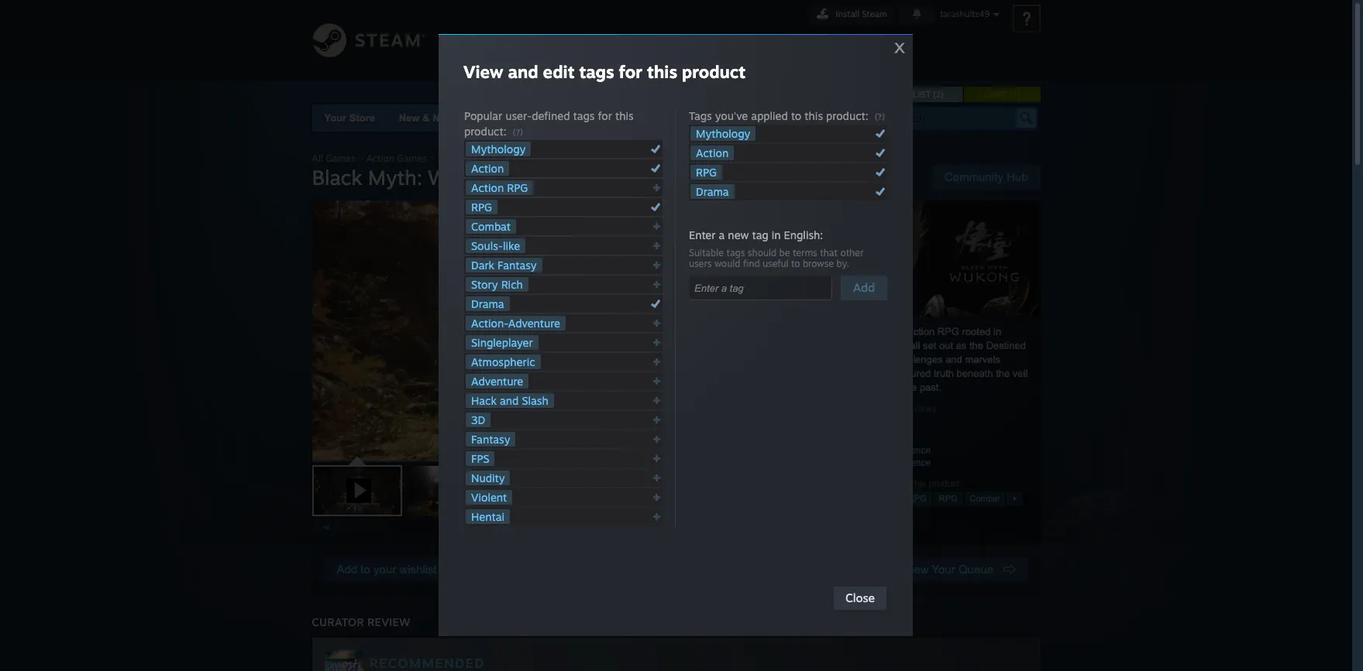 Task type: vqa. For each thing, say whether or not it's contained in the screenshot.
False
no



Task type: locate. For each thing, give the bounding box(es) containing it.
wukong inside black myth: wukong is an action rpg rooted in chinese mythology. you shall set out as the destined one to venture into the challenges and marvels ahead, to uncover the obscured truth beneath the veil of a glorious legend from the past.
[[844, 326, 881, 338]]

0 vertical spatial (?)
[[875, 112, 885, 122]]

action rpg link down 'black myth: wukong' link
[[466, 181, 533, 195]]

( right cart
[[1010, 90, 1013, 99]]

dark fantasy
[[471, 259, 537, 272]]

combat left the +
[[970, 494, 1000, 504]]

defined down game science game science
[[845, 479, 876, 490]]

combat link up souls- on the top left
[[466, 219, 516, 234]]

> up the black myth: wukong
[[429, 153, 435, 164]]

1 vertical spatial a
[[800, 382, 806, 394]]

0 horizontal spatial myth:
[[368, 165, 422, 190]]

wishlist
[[890, 90, 931, 99]]

rpg link left the +
[[934, 492, 963, 507]]

(?)
[[875, 112, 885, 122], [513, 127, 523, 138]]

1 games from the left
[[326, 153, 355, 164]]

drama
[[696, 185, 729, 198], [471, 298, 504, 311]]

to down chinese
[[811, 354, 819, 366]]

0 horizontal spatial popular user-defined tags for this product:
[[464, 109, 634, 138]]

Enter a tag text field
[[694, 279, 826, 298]]

hack and slash link
[[466, 394, 554, 408]]

to
[[791, 109, 802, 122], [791, 258, 800, 270], [811, 354, 819, 366], [823, 368, 831, 380], [361, 563, 370, 577]]

product:
[[826, 109, 868, 122], [464, 125, 506, 138], [929, 479, 962, 490]]

this inside popular user-defined tags for this product:
[[615, 109, 634, 122]]

1 vertical spatial action rpg
[[882, 494, 927, 504]]

action down tags
[[696, 146, 729, 160]]

1 vertical spatial and
[[945, 354, 962, 366]]

0 horizontal spatial drama link
[[466, 297, 510, 312]]

store
[[472, 33, 512, 49]]

1 vertical spatial product:
[[464, 125, 506, 138]]

(?) inside the tags you've applied to this product: (?)
[[875, 112, 885, 122]]

combat up souls- on the top left
[[471, 220, 511, 233]]

2 vertical spatial myth:
[[817, 326, 841, 338]]

0 vertical spatial rpg link
[[690, 165, 722, 180]]

story rich link
[[466, 277, 528, 292]]

1 horizontal spatial drama link
[[690, 184, 734, 199]]

1 vertical spatial action rpg link
[[877, 492, 932, 507]]

fantasy up fps
[[471, 433, 510, 446]]

0 horizontal spatial )
[[941, 90, 943, 99]]

adventure down atmospheric link
[[471, 375, 523, 388]]

a right of
[[800, 382, 806, 394]]

your left queue
[[932, 563, 955, 577]]

1 horizontal spatial mythology
[[696, 127, 750, 140]]

0 vertical spatial your
[[324, 112, 347, 124]]

rpg up souls- on the top left
[[471, 201, 492, 214]]

your
[[324, 112, 347, 124], [932, 563, 955, 577]]

categories link
[[512, 112, 564, 124]]

view for view your queue
[[904, 563, 929, 577]]

1 horizontal spatial (
[[1010, 90, 1013, 99]]

>
[[358, 153, 364, 164], [429, 153, 435, 164]]

action link down noteworthy
[[466, 161, 509, 176]]

the down you
[[878, 354, 892, 366]]

view down store
[[463, 61, 503, 82]]

defined down edit on the left top of the page
[[532, 109, 570, 122]]

for up shop
[[619, 61, 642, 82]]

0 vertical spatial defined
[[532, 109, 570, 122]]

action-adventure link
[[466, 316, 566, 331]]

1 vertical spatial wukong
[[428, 165, 506, 190]]

tags right categories link
[[573, 109, 595, 122]]

action rpg
[[471, 181, 528, 195], [882, 494, 927, 504]]

1 ( from the left
[[933, 90, 936, 99]]

one
[[789, 354, 808, 366]]

1 ) from the left
[[941, 90, 943, 99]]

1 game from the top
[[870, 446, 895, 456]]

myth: down "action games" 'link'
[[368, 165, 422, 190]]

games
[[326, 153, 355, 164], [397, 153, 427, 164]]

1 vertical spatial myth:
[[368, 165, 422, 190]]

and inside hack and slash link
[[500, 394, 519, 408]]

1 vertical spatial combat
[[970, 494, 1000, 504]]

hack and slash
[[471, 394, 548, 408]]

0 horizontal spatial your
[[324, 112, 347, 124]]

wukong down categories
[[491, 153, 527, 164]]

fantasy inside fantasy link
[[471, 433, 510, 446]]

popular user-defined tags for this product: down edit on the left top of the page
[[464, 109, 634, 138]]

0 vertical spatial popular user-defined tags for this product:
[[464, 109, 634, 138]]

and
[[508, 61, 538, 82], [945, 354, 962, 366], [500, 394, 519, 408]]

0 horizontal spatial user-
[[505, 109, 532, 122]]

shall
[[899, 340, 920, 352]]

black down all games link
[[312, 165, 362, 190]]

2 ) from the left
[[1017, 90, 1020, 99]]

0 vertical spatial black
[[438, 153, 461, 164]]

and down adventure link
[[500, 394, 519, 408]]

0 horizontal spatial black
[[312, 165, 362, 190]]

in right 'tag'
[[772, 229, 781, 242]]

myth: for black myth: wukong is an action rpg rooted in chinese mythology. you shall set out as the destined one to venture into the challenges and marvels ahead, to uncover the obscured truth beneath the veil of a glorious legend from the past.
[[817, 326, 841, 338]]

fps link
[[466, 452, 495, 466]]

0 horizontal spatial >
[[358, 153, 364, 164]]

black myth: wukong is an action rpg rooted in chinese mythology. you shall set out as the destined one to venture into the challenges and marvels ahead, to uncover the obscured truth beneath the veil of a glorious legend from the past.
[[789, 326, 1028, 394]]

0 vertical spatial game science link
[[870, 446, 931, 456]]

singleplayer
[[471, 336, 533, 349]]

1 vertical spatial game science link
[[870, 458, 931, 469]]

0 horizontal spatial product:
[[464, 125, 506, 138]]

mythology down 'labs'
[[696, 127, 750, 140]]

> right all games link
[[358, 153, 364, 164]]

community hub
[[945, 170, 1028, 184]]

action link down tags
[[690, 146, 734, 160]]

0 horizontal spatial for
[[598, 109, 612, 122]]

of
[[789, 382, 798, 394]]

1 vertical spatial adventure
[[471, 375, 523, 388]]

( for 1
[[1010, 90, 1013, 99]]

myth: down noteworthy
[[464, 153, 489, 164]]

rpg link up souls- on the top left
[[466, 200, 497, 215]]

myth: up chinese
[[817, 326, 841, 338]]

action
[[908, 326, 935, 338]]

story rich
[[471, 278, 523, 291]]

0 vertical spatial tarashultz49
[[940, 9, 990, 19]]

2 vertical spatial black
[[789, 326, 814, 338]]

uncover
[[834, 368, 870, 380]]

other
[[840, 247, 864, 259]]

science
[[898, 446, 931, 456], [898, 458, 931, 469]]

0 vertical spatial action rpg
[[471, 181, 528, 195]]

1 horizontal spatial black
[[438, 153, 461, 164]]

mythology link down 'labs'
[[690, 126, 756, 141]]

wukong down 'black myth: wukong' link
[[428, 165, 506, 190]]

action rpg down game science game science
[[882, 494, 927, 504]]

) up search text field
[[941, 90, 943, 99]]

install
[[836, 9, 859, 19]]

wukong for black myth: wukong is an action rpg rooted in chinese mythology. you shall set out as the destined one to venture into the challenges and marvels ahead, to uncover the obscured truth beneath the veil of a glorious legend from the past.
[[844, 326, 881, 338]]

rpg down tags
[[696, 166, 717, 179]]

community
[[945, 170, 1003, 184]]

action rpg down 'black myth: wukong' link
[[471, 181, 528, 195]]

edit
[[543, 61, 575, 82]]

2 ( from the left
[[1010, 90, 1013, 99]]

0 horizontal spatial combat
[[471, 220, 511, 233]]

games right 'all'
[[326, 153, 355, 164]]

wishlist                 ( 2 )
[[890, 90, 943, 99]]

mythology link down noteworthy
[[466, 142, 531, 157]]

1 vertical spatial fantasy
[[471, 433, 510, 446]]

2 > from the left
[[429, 153, 435, 164]]

0 horizontal spatial view
[[463, 61, 503, 82]]

0 horizontal spatial action rpg link
[[466, 181, 533, 195]]

adventure up singleplayer
[[508, 317, 560, 330]]

mythology down noteworthy
[[471, 143, 526, 156]]

noteworthy
[[432, 112, 488, 124]]

wishlist
[[399, 563, 437, 577]]

tags
[[579, 61, 614, 82], [573, 109, 595, 122], [726, 247, 745, 259], [878, 479, 896, 490]]

0 horizontal spatial tarashultz49
[[611, 33, 705, 49]]

) right cart
[[1017, 90, 1020, 99]]

games up the black myth: wukong
[[397, 153, 427, 164]]

combat for combat "link" to the top
[[471, 220, 511, 233]]

1 vertical spatial popular
[[789, 479, 821, 490]]

news
[[671, 112, 697, 124]]

view left queue
[[904, 563, 929, 577]]

1 horizontal spatial rpg link
[[690, 165, 722, 180]]

1 vertical spatial black
[[312, 165, 362, 190]]

story
[[471, 278, 498, 291]]

0 horizontal spatial a
[[719, 229, 725, 242]]

like
[[503, 239, 520, 253]]

(?) left search text field
[[875, 112, 885, 122]]

1 horizontal spatial in
[[993, 326, 1001, 338]]

1 vertical spatial science
[[898, 458, 931, 469]]

for left shop
[[598, 109, 612, 122]]

0 vertical spatial mythology link
[[690, 126, 756, 141]]

a left new
[[719, 229, 725, 242]]

drama link up action-
[[466, 297, 510, 312]]

)
[[941, 90, 943, 99], [1017, 90, 1020, 99]]

( right wishlist
[[933, 90, 936, 99]]

legend
[[847, 382, 877, 394]]

all games link
[[312, 153, 355, 164]]

action rpg link
[[466, 181, 533, 195], [877, 492, 932, 507]]

action games link
[[366, 153, 427, 164]]

0 vertical spatial myth:
[[464, 153, 489, 164]]

1 horizontal spatial view
[[904, 563, 929, 577]]

dark
[[471, 259, 494, 272]]

to right be
[[791, 258, 800, 270]]

drama up action-
[[471, 298, 504, 311]]

wukong up mythology.
[[844, 326, 881, 338]]

your left 'store'
[[324, 112, 347, 124]]

2 games from the left
[[397, 153, 427, 164]]

new & noteworthy
[[399, 112, 488, 124]]

mythology.
[[829, 340, 877, 352]]

in up destined
[[993, 326, 1001, 338]]

0 vertical spatial game
[[870, 446, 895, 456]]

0 vertical spatial and
[[508, 61, 538, 82]]

popular inside popular user-defined tags for this product:
[[464, 109, 502, 122]]

0 horizontal spatial popular
[[464, 109, 502, 122]]

(?) down categories link
[[513, 127, 523, 138]]

0 horizontal spatial in
[[772, 229, 781, 242]]

this down "view and edit tags for this product"
[[615, 109, 634, 122]]

1 horizontal spatial combat
[[970, 494, 1000, 504]]

action rpg link down game science game science
[[877, 492, 932, 507]]

1 vertical spatial mythology
[[471, 143, 526, 156]]

and left edit on the left top of the page
[[508, 61, 538, 82]]

1 vertical spatial drama link
[[466, 297, 510, 312]]

1 horizontal spatial )
[[1017, 90, 1020, 99]]

0 vertical spatial user-
[[505, 109, 532, 122]]

2 game from the top
[[870, 458, 895, 469]]

0 vertical spatial popular
[[464, 109, 502, 122]]

store
[[349, 112, 375, 124]]

rpg left the +
[[939, 494, 957, 504]]

rpg down game science game science
[[908, 494, 927, 504]]

0 horizontal spatial mythology link
[[466, 142, 531, 157]]

drama link up enter
[[690, 184, 734, 199]]

1 vertical spatial mythology link
[[466, 142, 531, 157]]

fantasy up rich
[[498, 259, 537, 272]]

0 horizontal spatial games
[[326, 153, 355, 164]]

fantasy
[[498, 259, 537, 272], [471, 433, 510, 446]]

2 horizontal spatial for
[[898, 479, 909, 490]]

myth: inside black myth: wukong is an action rpg rooted in chinese mythology. you shall set out as the destined one to venture into the challenges and marvels ahead, to uncover the obscured truth beneath the veil of a glorious legend from the past.
[[817, 326, 841, 338]]

0 horizontal spatial mythology
[[471, 143, 526, 156]]

tags right edit on the left top of the page
[[579, 61, 614, 82]]

mythology for the rightmost mythology link
[[696, 127, 750, 140]]

0 horizontal spatial rpg link
[[466, 200, 497, 215]]

black for black myth: wukong
[[312, 165, 362, 190]]

action rpg for topmost action rpg 'link'
[[471, 181, 528, 195]]

black up chinese
[[789, 326, 814, 338]]

0 horizontal spatial (
[[933, 90, 936, 99]]

0 horizontal spatial drama
[[471, 298, 504, 311]]

rpg link
[[690, 165, 722, 180], [466, 200, 497, 215], [934, 492, 963, 507]]

2 horizontal spatial rpg link
[[934, 492, 963, 507]]

0 horizontal spatial defined
[[532, 109, 570, 122]]

view your queue
[[904, 563, 1003, 577]]

reviews
[[905, 404, 937, 415]]

combat link left the +
[[964, 492, 1005, 507]]

the down obscured
[[903, 382, 917, 394]]

tags you've applied to this product: (?)
[[689, 109, 885, 122]]

hack
[[471, 394, 497, 408]]

slash
[[522, 394, 548, 408]]

1 horizontal spatial for
[[619, 61, 642, 82]]

popular user-defined tags for this product:
[[464, 109, 634, 138], [789, 479, 962, 490]]

to right applied at the top right
[[791, 109, 802, 122]]

1 horizontal spatial defined
[[845, 479, 876, 490]]

0 vertical spatial product:
[[826, 109, 868, 122]]

and down as
[[945, 354, 962, 366]]

1 horizontal spatial games
[[397, 153, 427, 164]]

the
[[969, 340, 983, 352], [878, 354, 892, 366], [873, 368, 887, 380], [996, 368, 1010, 380], [903, 382, 917, 394]]

2 horizontal spatial product:
[[929, 479, 962, 490]]

2 horizontal spatial myth:
[[817, 326, 841, 338]]

user- inside popular user-defined tags for this product:
[[505, 109, 532, 122]]

tags down new
[[726, 247, 745, 259]]

0 vertical spatial action rpg link
[[466, 181, 533, 195]]

1 horizontal spatial combat link
[[964, 492, 1005, 507]]

0 vertical spatial science
[[898, 446, 931, 456]]

drama up enter
[[696, 185, 729, 198]]

0 vertical spatial combat link
[[466, 219, 516, 234]]

1 vertical spatial popular user-defined tags for this product:
[[789, 479, 962, 490]]

rpg link down tags
[[690, 165, 722, 180]]

combat
[[471, 220, 511, 233], [970, 494, 1000, 504]]

useful
[[763, 258, 788, 270]]

1 horizontal spatial action link
[[690, 146, 734, 160]]

0 vertical spatial combat
[[471, 220, 511, 233]]

new & noteworthy link
[[399, 112, 488, 124]]

popular user-defined tags for this product: down game science game science
[[789, 479, 962, 490]]

this
[[647, 61, 677, 82], [615, 109, 634, 122], [805, 109, 823, 122], [912, 479, 926, 490]]

1 horizontal spatial tarashultz49
[[940, 9, 990, 19]]

combat for combat "link" to the bottom
[[970, 494, 1000, 504]]

hub
[[1007, 170, 1028, 184]]

1 horizontal spatial user-
[[824, 479, 845, 490]]

0 vertical spatial view
[[463, 61, 503, 82]]

black down new & noteworthy
[[438, 153, 461, 164]]

no
[[870, 404, 882, 415]]

1 horizontal spatial action rpg
[[882, 494, 927, 504]]

black inside black myth: wukong is an action rpg rooted in chinese mythology. you shall set out as the destined one to venture into the challenges and marvels ahead, to uncover the obscured truth beneath the veil of a glorious legend from the past.
[[789, 326, 814, 338]]

the left veil
[[996, 368, 1010, 380]]

1 horizontal spatial >
[[429, 153, 435, 164]]

enter
[[689, 229, 716, 242]]

0 vertical spatial fantasy
[[498, 259, 537, 272]]

1 > from the left
[[358, 153, 364, 164]]

combat link
[[466, 219, 516, 234], [964, 492, 1005, 507]]

black myth: wukong
[[312, 165, 506, 190]]

drama link
[[690, 184, 734, 199], [466, 297, 510, 312]]

(
[[933, 90, 936, 99], [1010, 90, 1013, 99]]

violent
[[471, 491, 507, 504]]

black
[[438, 153, 461, 164], [312, 165, 362, 190], [789, 326, 814, 338]]

for down game science game science
[[898, 479, 909, 490]]

rpg up out
[[937, 326, 959, 338]]

tags down game science game science
[[878, 479, 896, 490]]

rpg down 'black myth: wukong' link
[[507, 181, 528, 195]]



Task type: describe. For each thing, give the bounding box(es) containing it.
rooted
[[962, 326, 991, 338]]

0 vertical spatial for
[[619, 61, 642, 82]]

destined
[[986, 340, 1026, 352]]

tag
[[752, 229, 768, 242]]

the up from
[[873, 368, 887, 380]]

atmospheric link
[[466, 355, 541, 370]]

chat link
[[711, 0, 754, 53]]

curator
[[312, 616, 364, 629]]

chat
[[716, 33, 749, 49]]

to up the glorious
[[823, 368, 831, 380]]

mythology for the leftmost mythology link
[[471, 143, 526, 156]]

for inside popular user-defined tags for this product:
[[598, 109, 612, 122]]

tags
[[689, 109, 712, 122]]

1 horizontal spatial popular
[[789, 479, 821, 490]]

this down tarashultz49 link
[[647, 61, 677, 82]]

1 horizontal spatial myth:
[[464, 153, 489, 164]]

1 horizontal spatial action rpg link
[[877, 492, 932, 507]]

1 horizontal spatial your
[[932, 563, 955, 577]]

violent link
[[466, 491, 512, 505]]

action rpg for the rightmost action rpg 'link'
[[882, 494, 927, 504]]

0 vertical spatial action link
[[690, 146, 734, 160]]

fantasy inside dark fantasy link
[[498, 259, 537, 272]]

news link
[[658, 105, 710, 132]]

and inside black myth: wukong is an action rpg rooted in chinese mythology. you shall set out as the destined one to venture into the challenges and marvels ahead, to uncover the obscured truth beneath the veil of a glorious legend from the past.
[[945, 354, 962, 366]]

2 vertical spatial for
[[898, 479, 909, 490]]

1 vertical spatial combat link
[[964, 492, 1005, 507]]

your store link
[[324, 112, 375, 124]]

2 vertical spatial product:
[[929, 479, 962, 490]]

search text field
[[892, 108, 1012, 129]]

terms
[[793, 247, 817, 259]]

1 vertical spatial rpg link
[[466, 200, 497, 215]]

tarashultz49 link
[[605, 0, 711, 56]]

1
[[1013, 90, 1017, 99]]

souls-like link
[[466, 239, 525, 253]]

shop
[[621, 112, 646, 124]]

view your queue link
[[891, 558, 1028, 583]]

1 vertical spatial (?)
[[513, 127, 523, 138]]

to right add at the bottom of the page
[[361, 563, 370, 577]]

fantasy link
[[466, 432, 516, 447]]

myth: for black myth: wukong
[[368, 165, 422, 190]]

all games > action games > black myth: wukong
[[312, 153, 527, 164]]

game science game science
[[870, 446, 931, 469]]

2 vertical spatial rpg link
[[934, 492, 963, 507]]

1 horizontal spatial product:
[[826, 109, 868, 122]]

english:
[[784, 229, 823, 242]]

product: inside popular user-defined tags for this product:
[[464, 125, 506, 138]]

users
[[689, 258, 712, 270]]

a inside enter a new tag in english: suitable tags should be terms that other users would find useful to browse by.
[[719, 229, 725, 242]]

and for edit
[[508, 61, 538, 82]]

marvels
[[965, 354, 1000, 366]]

wukong for black myth: wukong
[[428, 165, 506, 190]]

is
[[884, 326, 891, 338]]

this right applied at the top right
[[805, 109, 823, 122]]

&
[[422, 112, 430, 124]]

1 horizontal spatial mythology link
[[690, 126, 756, 141]]

rpg inside black myth: wukong is an action rpg rooted in chinese mythology. you shall set out as the destined one to venture into the challenges and marvels ahead, to uncover the obscured truth beneath the veil of a glorious legend from the past.
[[937, 326, 959, 338]]

obscured
[[889, 368, 931, 380]]

product
[[682, 61, 746, 82]]

community
[[523, 33, 600, 49]]

be
[[779, 247, 790, 259]]

support
[[760, 33, 816, 49]]

browse
[[803, 258, 834, 270]]

support link
[[754, 0, 822, 53]]

souls-like
[[471, 239, 520, 253]]

you
[[880, 340, 897, 352]]

by.
[[837, 258, 849, 270]]

community hub link
[[932, 165, 1040, 190]]

you've
[[715, 109, 748, 122]]

and for slash
[[500, 394, 519, 408]]

1 vertical spatial user-
[[824, 479, 845, 490]]

challenges
[[895, 354, 943, 366]]

glorious
[[809, 382, 844, 394]]

to inside enter a new tag in english: suitable tags should be terms that other users would find useful to browse by.
[[791, 258, 800, 270]]

points shop link
[[575, 105, 658, 132]]

) for 2
[[941, 90, 943, 99]]

the down "rooted"
[[969, 340, 983, 352]]

your store
[[324, 112, 375, 124]]

view for view and edit tags for this product
[[463, 61, 503, 82]]

fps
[[471, 453, 489, 466]]

0 horizontal spatial action link
[[466, 161, 509, 176]]

review
[[367, 616, 410, 629]]

black for black myth: wukong is an action rpg rooted in chinese mythology. you shall set out as the destined one to venture into the challenges and marvels ahead, to uncover the obscured truth beneath the veil of a glorious legend from the past.
[[789, 326, 814, 338]]

action down 'black myth: wukong' link
[[471, 181, 504, 195]]

in inside black myth: wukong is an action rpg rooted in chinese mythology. you shall set out as the destined one to venture into the challenges and marvels ahead, to uncover the obscured truth beneath the veil of a glorious legend from the past.
[[993, 326, 1001, 338]]

curator review
[[312, 616, 410, 629]]

find
[[743, 258, 760, 270]]

should
[[748, 247, 777, 259]]

into
[[859, 354, 875, 366]]

0 vertical spatial drama
[[696, 185, 729, 198]]

2 game science link from the top
[[870, 458, 931, 469]]

1 vertical spatial defined
[[845, 479, 876, 490]]

1 science from the top
[[898, 446, 931, 456]]

1 vertical spatial drama
[[471, 298, 504, 311]]

singleplayer link
[[466, 336, 538, 350]]

) for 1
[[1017, 90, 1020, 99]]

rich
[[501, 278, 523, 291]]

set
[[923, 340, 936, 352]]

past.
[[920, 382, 942, 394]]

( for 2
[[933, 90, 936, 99]]

tags inside enter a new tag in english: suitable tags should be terms that other users would find useful to browse by.
[[726, 247, 745, 259]]

0 vertical spatial adventure
[[508, 317, 560, 330]]

defined inside popular user-defined tags for this product:
[[532, 109, 570, 122]]

enter a new tag in english: suitable tags should be terms that other users would find useful to browse by.
[[689, 229, 864, 270]]

action up the black myth: wukong
[[366, 153, 394, 164]]

dark fantasy link
[[466, 258, 542, 273]]

veil
[[1013, 368, 1028, 380]]

new
[[399, 112, 420, 124]]

beneath
[[957, 368, 993, 380]]

action down noteworthy
[[471, 162, 504, 175]]

this down game science game science
[[912, 479, 926, 490]]

all
[[312, 153, 323, 164]]

action down game science game science
[[882, 494, 906, 504]]

points
[[587, 112, 618, 124]]

hentai
[[471, 511, 505, 524]]

cart         ( 1 )
[[984, 90, 1020, 99]]

adventure link
[[466, 374, 529, 389]]

your
[[374, 563, 396, 577]]

applied
[[751, 109, 788, 122]]

add
[[337, 563, 357, 577]]

chinese
[[789, 340, 826, 352]]

1 game science link from the top
[[870, 446, 931, 456]]

user
[[884, 404, 902, 415]]

add to your wishlist link
[[324, 558, 449, 583]]

2
[[936, 90, 941, 99]]

view and edit tags for this product
[[463, 61, 746, 82]]

add to your wishlist
[[337, 563, 437, 577]]

points shop
[[587, 112, 646, 124]]

nudity
[[471, 472, 505, 485]]

3d link
[[466, 413, 491, 428]]

a inside black myth: wukong is an action rpg rooted in chinese mythology. you shall set out as the destined one to venture into the challenges and marvels ahead, to uncover the obscured truth beneath the veil of a glorious legend from the past.
[[800, 382, 806, 394]]

hentai link
[[466, 510, 510, 525]]

0 vertical spatial wukong
[[491, 153, 527, 164]]

labs link
[[710, 105, 758, 132]]

2 science from the top
[[898, 458, 931, 469]]

+
[[1012, 494, 1017, 504]]

in inside enter a new tag in english: suitable tags should be terms that other users would find useful to browse by.
[[772, 229, 781, 242]]

install steam
[[836, 9, 887, 19]]



